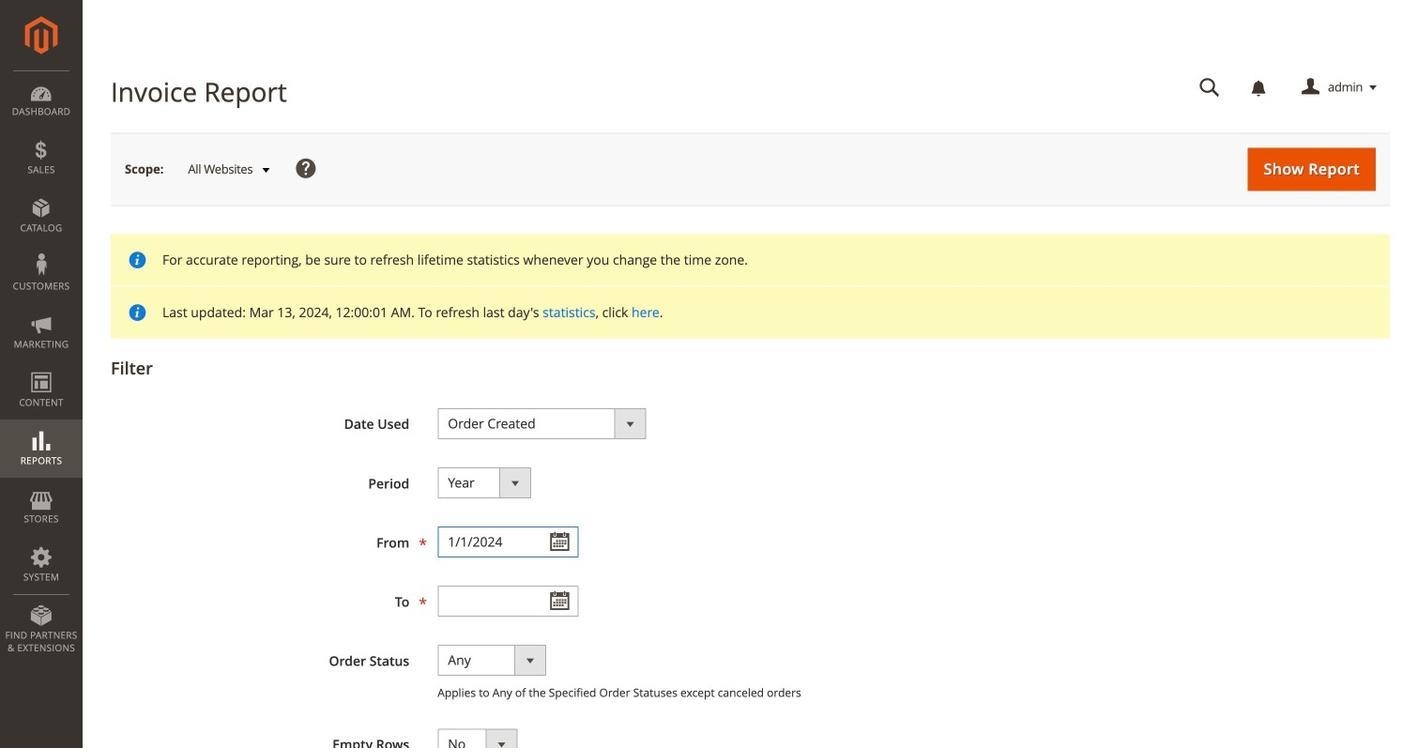 Task type: locate. For each thing, give the bounding box(es) containing it.
menu bar
[[0, 70, 83, 664]]

None text field
[[1187, 71, 1234, 104], [438, 527, 579, 558], [1187, 71, 1234, 104], [438, 527, 579, 558]]

magento admin panel image
[[25, 16, 58, 54]]

None text field
[[438, 586, 579, 617]]



